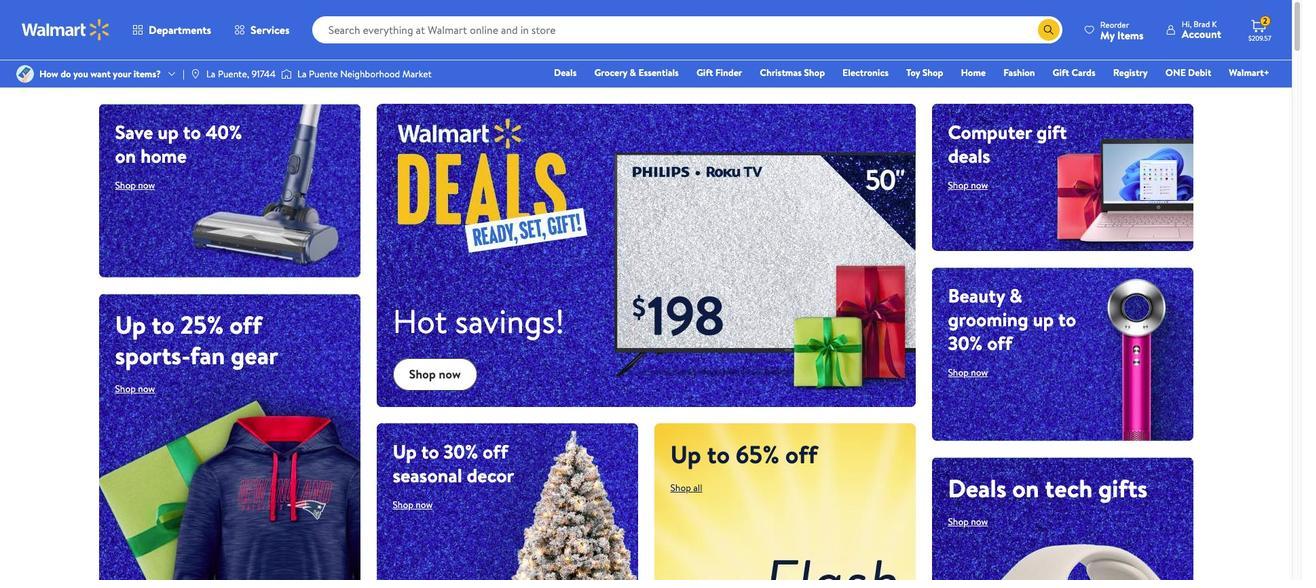 Task type: vqa. For each thing, say whether or not it's contained in the screenshot.
rightmost  icon
no



Task type: describe. For each thing, give the bounding box(es) containing it.
2 $209.57
[[1249, 15, 1271, 43]]

shop for up to 25% off sports-fan gear
[[115, 382, 136, 396]]

off for up to 30% off seasonal decor
[[483, 438, 508, 465]]

shop now link for deals on tech gifts
[[948, 515, 988, 529]]

want
[[90, 67, 111, 81]]

up for up to 65% off
[[670, 438, 701, 472]]

now for save up to 40% on home
[[138, 179, 155, 192]]

puente
[[309, 67, 338, 81]]

shop for beauty & grooming up to 30% off
[[948, 366, 969, 379]]

clear search field text image
[[1022, 24, 1033, 35]]

shop now for hot savings!
[[409, 366, 461, 383]]

fashion link
[[997, 65, 1041, 80]]

christmas
[[760, 66, 802, 79]]

up for up to 25% off sports-fan gear
[[115, 308, 146, 342]]

shop for up to 30% off seasonal decor
[[393, 498, 413, 512]]

Walmart Site-Wide search field
[[312, 16, 1062, 43]]

shop for hot savings!
[[409, 366, 436, 383]]

one debit link
[[1159, 65, 1218, 80]]

30% inside up to 30% off seasonal decor
[[444, 438, 478, 465]]

off for up to 65% off
[[785, 438, 818, 472]]

deals for deals on tech gifts
[[948, 472, 1007, 505]]

shop now for up to 30% off seasonal decor
[[393, 498, 433, 512]]

how
[[39, 67, 58, 81]]

gift cards link
[[1047, 65, 1102, 80]]

one
[[1166, 66, 1186, 79]]

$209.57
[[1249, 33, 1271, 43]]

hot savings!
[[393, 298, 565, 344]]

shop now for beauty & grooming up to 30% off
[[948, 366, 988, 379]]

grooming
[[948, 306, 1028, 332]]

la puente, 91744
[[206, 67, 276, 81]]

home
[[140, 143, 187, 169]]

to inside the save up to 40% on home
[[183, 119, 201, 145]]

essentials
[[638, 66, 679, 79]]

your
[[113, 67, 131, 81]]

computer gift deals
[[948, 119, 1067, 169]]

reorder
[[1100, 19, 1129, 30]]

shop all link
[[670, 481, 702, 495]]

40%
[[205, 119, 242, 145]]

account
[[1182, 26, 1221, 41]]

shop for up to 65% off
[[670, 481, 691, 495]]

91744
[[252, 67, 276, 81]]

brad
[[1194, 18, 1210, 30]]

65%
[[736, 438, 780, 472]]

Search search field
[[312, 16, 1062, 43]]

home link
[[955, 65, 992, 80]]

gift cards
[[1053, 66, 1096, 79]]

gift
[[1037, 119, 1067, 145]]

walmart image
[[22, 19, 110, 41]]

gift for gift cards
[[1053, 66, 1069, 79]]

la puente neighborhood market
[[297, 67, 432, 81]]

up to 65% off
[[670, 438, 818, 472]]

on inside the save up to 40% on home
[[115, 143, 136, 169]]

beauty
[[948, 282, 1005, 309]]

one debit
[[1166, 66, 1211, 79]]

to inside beauty & grooming up to 30% off
[[1058, 306, 1076, 332]]

shop now for computer gift deals
[[948, 179, 988, 192]]

now for deals on tech gifts
[[971, 515, 988, 529]]

up inside the save up to 40% on home
[[158, 119, 179, 145]]

electronics
[[843, 66, 889, 79]]

now for up to 30% off seasonal decor
[[416, 498, 433, 512]]

gift finder link
[[690, 65, 748, 80]]

25%
[[180, 308, 224, 342]]

up to 25% off sports-fan gear
[[115, 308, 278, 373]]

services button
[[223, 14, 301, 46]]

shop now for up to 25% off sports-fan gear
[[115, 382, 155, 396]]

 image for la puente, 91744
[[190, 69, 201, 79]]

reorder my items
[[1100, 19, 1144, 42]]

deals on tech gifts
[[948, 472, 1148, 505]]

search icon image
[[1043, 24, 1054, 35]]

shop now link for computer gift deals
[[948, 179, 988, 192]]

electronics link
[[837, 65, 895, 80]]

puente,
[[218, 67, 249, 81]]

toy shop link
[[900, 65, 949, 80]]

shop now link for up to 25% off sports-fan gear
[[115, 382, 155, 396]]

up to 30% off seasonal decor
[[393, 438, 514, 489]]

deals
[[948, 143, 990, 169]]

save
[[115, 119, 153, 145]]

to for up to 65% off
[[707, 438, 730, 472]]



Task type: locate. For each thing, give the bounding box(es) containing it.
& right 'beauty'
[[1010, 282, 1023, 309]]

shop now link for beauty & grooming up to 30% off
[[948, 366, 988, 379]]

0 vertical spatial deals
[[554, 66, 577, 79]]

1 vertical spatial deals
[[948, 472, 1007, 505]]

1 gift from the left
[[697, 66, 713, 79]]

shop
[[804, 66, 825, 79], [922, 66, 943, 79], [115, 179, 136, 192], [948, 179, 969, 192], [948, 366, 969, 379], [409, 366, 436, 383], [115, 382, 136, 396], [670, 481, 691, 495], [393, 498, 413, 512], [948, 515, 969, 529]]

on left 'home'
[[115, 143, 136, 169]]

0 vertical spatial on
[[115, 143, 136, 169]]

la left the puente,
[[206, 67, 215, 81]]

shop now link for save up to 40% on home
[[115, 179, 155, 192]]

to
[[183, 119, 201, 145], [1058, 306, 1076, 332], [152, 308, 175, 342], [707, 438, 730, 472], [421, 438, 439, 465]]

shop now inside shop now link
[[409, 366, 461, 383]]

cards
[[1072, 66, 1096, 79]]

0 horizontal spatial &
[[630, 66, 636, 79]]

how do you want your items?
[[39, 67, 161, 81]]

 image for la puente neighborhood market
[[281, 67, 292, 81]]

sports-
[[115, 339, 190, 373]]

hot
[[393, 298, 447, 344]]

shop now link
[[115, 179, 155, 192], [948, 179, 988, 192], [393, 358, 477, 391], [948, 366, 988, 379], [115, 382, 155, 396], [393, 498, 433, 512], [948, 515, 988, 529]]

now for up to 25% off sports-fan gear
[[138, 382, 155, 396]]

up
[[158, 119, 179, 145], [1033, 306, 1054, 332]]

k
[[1212, 18, 1217, 30]]

0 horizontal spatial 30%
[[444, 438, 478, 465]]

on
[[115, 143, 136, 169], [1012, 472, 1039, 505]]

& right grocery
[[630, 66, 636, 79]]

now for computer gift deals
[[971, 179, 988, 192]]

shop for deals on tech gifts
[[948, 515, 969, 529]]

0 vertical spatial 30%
[[948, 330, 983, 356]]

gear
[[231, 339, 278, 373]]

2
[[1263, 15, 1268, 27]]

now for hot savings!
[[439, 366, 461, 383]]

gift
[[697, 66, 713, 79], [1053, 66, 1069, 79]]

to for up to 25% off sports-fan gear
[[152, 308, 175, 342]]

finder
[[715, 66, 742, 79]]

1 horizontal spatial 30%
[[948, 330, 983, 356]]

shop now link for hot savings!
[[393, 358, 477, 391]]

gift for gift finder
[[697, 66, 713, 79]]

2 la from the left
[[297, 67, 307, 81]]

fashion
[[1004, 66, 1035, 79]]

deals
[[554, 66, 577, 79], [948, 472, 1007, 505]]

shop for computer gift deals
[[948, 179, 969, 192]]

0 horizontal spatial gift
[[697, 66, 713, 79]]

to inside up to 25% off sports-fan gear
[[152, 308, 175, 342]]

christmas shop
[[760, 66, 825, 79]]

registry
[[1113, 66, 1148, 79]]

1 vertical spatial 30%
[[444, 438, 478, 465]]

off inside beauty & grooming up to 30% off
[[987, 330, 1013, 356]]

grocery
[[594, 66, 627, 79]]

1 vertical spatial up
[[1033, 306, 1054, 332]]

1 horizontal spatial la
[[297, 67, 307, 81]]

toy shop
[[906, 66, 943, 79]]

all
[[693, 481, 702, 495]]

0 horizontal spatial  image
[[16, 65, 34, 83]]

1 vertical spatial &
[[1010, 282, 1023, 309]]

do
[[61, 67, 71, 81]]

hi, brad k account
[[1182, 18, 1221, 41]]

services
[[251, 22, 290, 37]]

shop now for deals on tech gifts
[[948, 515, 988, 529]]

0 vertical spatial &
[[630, 66, 636, 79]]

walmart+
[[1229, 66, 1270, 79]]

walmart+ link
[[1223, 65, 1276, 80]]

1 vertical spatial on
[[1012, 472, 1039, 505]]

2 horizontal spatial  image
[[281, 67, 292, 81]]

decor
[[467, 462, 514, 489]]

neighborhood
[[340, 67, 400, 81]]

0 horizontal spatial la
[[206, 67, 215, 81]]

shop for save up to 40% on home
[[115, 179, 136, 192]]

0 horizontal spatial up
[[115, 308, 146, 342]]

market
[[402, 67, 432, 81]]

computer
[[948, 119, 1032, 145]]

up for up to 30% off seasonal decor
[[393, 438, 417, 465]]

2 gift from the left
[[1053, 66, 1069, 79]]

 image left how
[[16, 65, 34, 83]]

30% inside beauty & grooming up to 30% off
[[948, 330, 983, 356]]

deals link
[[548, 65, 583, 80]]

now
[[138, 179, 155, 192], [971, 179, 988, 192], [971, 366, 988, 379], [439, 366, 461, 383], [138, 382, 155, 396], [416, 498, 433, 512], [971, 515, 988, 529]]

1 horizontal spatial on
[[1012, 472, 1039, 505]]

 image for how do you want your items?
[[16, 65, 34, 83]]

shop now
[[115, 179, 155, 192], [948, 179, 988, 192], [948, 366, 988, 379], [409, 366, 461, 383], [115, 382, 155, 396], [393, 498, 433, 512], [948, 515, 988, 529]]

on left tech at the bottom
[[1012, 472, 1039, 505]]

registry link
[[1107, 65, 1154, 80]]

2 horizontal spatial up
[[670, 438, 701, 472]]

shop now for save up to 40% on home
[[115, 179, 155, 192]]

save up to 40% on home
[[115, 119, 242, 169]]

savings!
[[455, 298, 565, 344]]

home
[[961, 66, 986, 79]]

now for beauty & grooming up to 30% off
[[971, 366, 988, 379]]

off inside up to 30% off seasonal decor
[[483, 438, 508, 465]]

departments
[[149, 22, 211, 37]]

fan
[[190, 339, 225, 373]]

toy
[[906, 66, 920, 79]]

debit
[[1188, 66, 1211, 79]]

1 horizontal spatial  image
[[190, 69, 201, 79]]

la for la puente, 91744
[[206, 67, 215, 81]]

gift left cards
[[1053, 66, 1069, 79]]

my
[[1100, 27, 1115, 42]]

0 vertical spatial up
[[158, 119, 179, 145]]

christmas shop link
[[754, 65, 831, 80]]

1 horizontal spatial up
[[1033, 306, 1054, 332]]

&
[[630, 66, 636, 79], [1010, 282, 1023, 309]]

1 horizontal spatial deals
[[948, 472, 1007, 505]]

beauty & grooming up to 30% off
[[948, 282, 1076, 356]]

grocery & essentials
[[594, 66, 679, 79]]

off
[[230, 308, 262, 342], [987, 330, 1013, 356], [785, 438, 818, 472], [483, 438, 508, 465]]

grocery & essentials link
[[588, 65, 685, 80]]

1 horizontal spatial up
[[393, 438, 417, 465]]

seasonal
[[393, 462, 462, 489]]

up
[[115, 308, 146, 342], [670, 438, 701, 472], [393, 438, 417, 465]]

la for la puente neighborhood market
[[297, 67, 307, 81]]

& inside beauty & grooming up to 30% off
[[1010, 282, 1023, 309]]

gift finder
[[697, 66, 742, 79]]

gift left finder on the right top of page
[[697, 66, 713, 79]]

to inside up to 30% off seasonal decor
[[421, 438, 439, 465]]

|
[[183, 67, 185, 81]]

off inside up to 25% off sports-fan gear
[[230, 308, 262, 342]]

hi,
[[1182, 18, 1192, 30]]

up right the save
[[158, 119, 179, 145]]

up right grooming
[[1033, 306, 1054, 332]]

1 horizontal spatial gift
[[1053, 66, 1069, 79]]

 image right 91744
[[281, 67, 292, 81]]

1 la from the left
[[206, 67, 215, 81]]

tech
[[1045, 472, 1093, 505]]

departments button
[[121, 14, 223, 46]]

shop now link for up to 30% off seasonal decor
[[393, 498, 433, 512]]

off for up to 25% off sports-fan gear
[[230, 308, 262, 342]]

 image right |
[[190, 69, 201, 79]]

items?
[[134, 67, 161, 81]]

0 horizontal spatial deals
[[554, 66, 577, 79]]

to for up to 30% off seasonal decor
[[421, 438, 439, 465]]

shop all
[[670, 481, 702, 495]]

up inside up to 30% off seasonal decor
[[393, 438, 417, 465]]

& for grooming
[[1010, 282, 1023, 309]]

la
[[206, 67, 215, 81], [297, 67, 307, 81]]

gifts
[[1098, 472, 1148, 505]]

up inside up to 25% off sports-fan gear
[[115, 308, 146, 342]]

deals for deals
[[554, 66, 577, 79]]

items
[[1117, 27, 1144, 42]]

30%
[[948, 330, 983, 356], [444, 438, 478, 465]]

& for essentials
[[630, 66, 636, 79]]

la left puente
[[297, 67, 307, 81]]

0 horizontal spatial on
[[115, 143, 136, 169]]

1 horizontal spatial &
[[1010, 282, 1023, 309]]

 image
[[16, 65, 34, 83], [281, 67, 292, 81], [190, 69, 201, 79]]

0 horizontal spatial up
[[158, 119, 179, 145]]

up inside beauty & grooming up to 30% off
[[1033, 306, 1054, 332]]

you
[[73, 67, 88, 81]]



